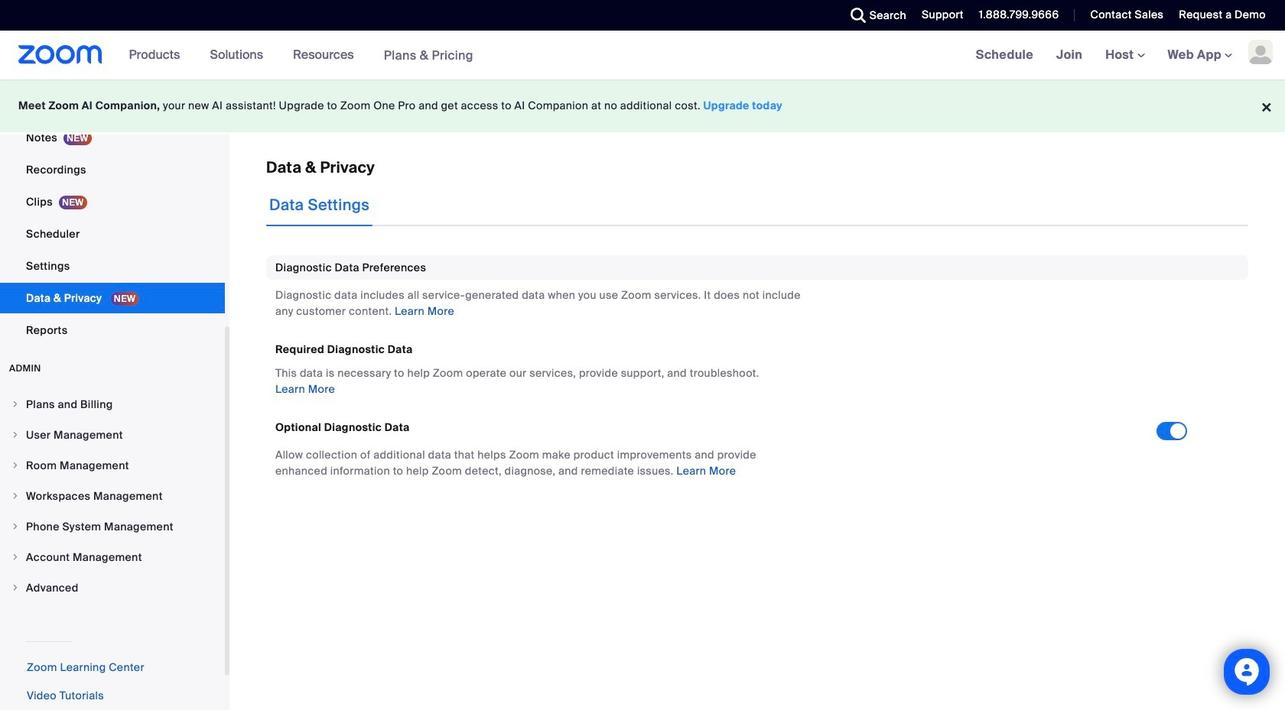 Task type: describe. For each thing, give the bounding box(es) containing it.
right image for first menu item
[[11, 400, 20, 409]]

3 menu item from the top
[[0, 451, 225, 480]]

right image for sixth menu item
[[11, 553, 20, 562]]

1 menu item from the top
[[0, 390, 225, 419]]

5 menu item from the top
[[0, 513, 225, 542]]

zoom logo image
[[18, 45, 102, 64]]

profile picture image
[[1249, 40, 1273, 64]]

right image for fifth menu item from the bottom of the the admin menu menu
[[11, 461, 20, 470]]

6 menu item from the top
[[0, 543, 225, 572]]



Task type: locate. For each thing, give the bounding box(es) containing it.
side navigation navigation
[[0, 0, 230, 711]]

7 menu item from the top
[[0, 574, 225, 603]]

admin menu menu
[[0, 390, 225, 604]]

product information navigation
[[118, 31, 485, 80]]

4 right image from the top
[[11, 584, 20, 593]]

1 right image from the top
[[11, 431, 20, 440]]

right image for third menu item from the bottom
[[11, 523, 20, 532]]

4 menu item from the top
[[0, 482, 225, 511]]

right image for fourth menu item from the top of the the admin menu menu
[[11, 492, 20, 501]]

tab
[[266, 184, 373, 226]]

right image
[[11, 400, 20, 409], [11, 461, 20, 470], [11, 553, 20, 562], [11, 584, 20, 593]]

3 right image from the top
[[11, 523, 20, 532]]

2 menu item from the top
[[0, 421, 225, 450]]

0 vertical spatial right image
[[11, 431, 20, 440]]

2 right image from the top
[[11, 492, 20, 501]]

right image for 6th menu item from the bottom
[[11, 431, 20, 440]]

footer
[[0, 80, 1285, 132]]

1 vertical spatial right image
[[11, 492, 20, 501]]

right image
[[11, 431, 20, 440], [11, 492, 20, 501], [11, 523, 20, 532]]

2 vertical spatial right image
[[11, 523, 20, 532]]

banner
[[0, 31, 1285, 80]]

personal menu menu
[[0, 0, 225, 347]]

menu item
[[0, 390, 225, 419], [0, 421, 225, 450], [0, 451, 225, 480], [0, 482, 225, 511], [0, 513, 225, 542], [0, 543, 225, 572], [0, 574, 225, 603]]

1 right image from the top
[[11, 400, 20, 409]]

meetings navigation
[[964, 31, 1285, 80]]

right image for seventh menu item from the top of the the admin menu menu
[[11, 584, 20, 593]]

2 right image from the top
[[11, 461, 20, 470]]

3 right image from the top
[[11, 553, 20, 562]]



Task type: vqa. For each thing, say whether or not it's contained in the screenshot.
right image
yes



